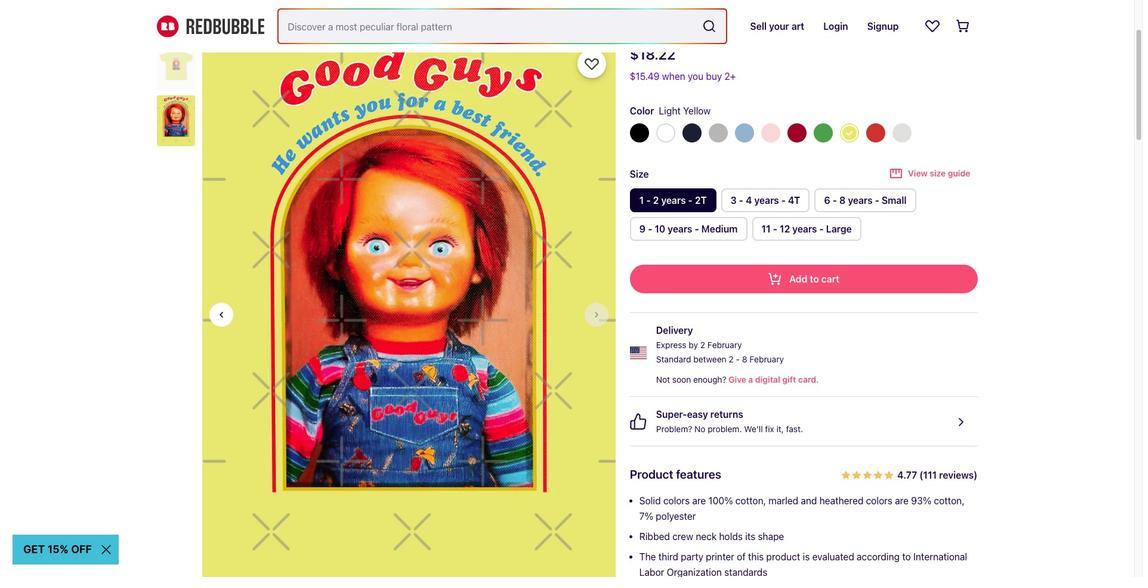 Task type: describe. For each thing, give the bounding box(es) containing it.
international
[[914, 552, 968, 563]]

gift
[[783, 375, 797, 385]]

2 cotton, from the left
[[934, 496, 965, 507]]

image 2 of 2 group
[[202, 40, 616, 578]]

light pink, color element
[[762, 124, 781, 143]]

4.77 (111 reviews) link
[[842, 466, 978, 484]]

1 colors from the left
[[664, 496, 690, 507]]

easy
[[687, 409, 708, 420]]

0 horizontal spatial february
[[708, 340, 742, 350]]

1 horizontal spatial february
[[750, 355, 784, 365]]

of
[[737, 552, 746, 563]]

its
[[746, 532, 756, 543]]

delivery express by 2 february standard between 2 - 8 february
[[656, 325, 784, 365]]

shape
[[758, 532, 785, 543]]

no
[[695, 424, 706, 435]]

not soon enough? give a digital gift card.
[[656, 375, 819, 385]]

product
[[630, 468, 674, 482]]

ribbed crew neck holds its shape
[[640, 532, 785, 543]]

card.
[[799, 375, 819, 385]]

give a digital gift card. link
[[727, 373, 819, 387]]

polyester
[[656, 512, 696, 522]]

0 vertical spatial and
[[693, 11, 707, 21]]

you
[[688, 71, 704, 82]]

express
[[656, 340, 687, 350]]

organization
[[667, 568, 722, 578]]

1 horizontal spatial by
[[728, 11, 737, 21]]

designed
[[654, 11, 691, 21]]

designed and sold by kadabrastudio
[[654, 11, 812, 21]]

heather grey, color element
[[709, 124, 728, 143]]

printer
[[706, 552, 735, 563]]

none radio inside size option group
[[630, 189, 717, 213]]

when
[[662, 71, 686, 82]]

2 colors from the left
[[866, 496, 893, 507]]

product features
[[630, 468, 722, 482]]

kadabrastudio link
[[739, 10, 812, 24]]

by inside delivery express by 2 february standard between 2 - 8 february
[[689, 340, 698, 350]]

according
[[857, 552, 900, 563]]

orange, color element
[[867, 124, 886, 143]]

holds
[[720, 532, 743, 543]]

ribbed
[[640, 532, 670, 543]]

red, color element
[[788, 124, 807, 143]]

the
[[640, 552, 656, 563]]

7%
[[640, 512, 654, 522]]

standards
[[725, 568, 768, 578]]

solid colors are 100% cotton, marled and heathered colors are 93% cotton, 7% polyester
[[640, 496, 965, 522]]

color light yellow
[[630, 106, 711, 116]]

$18.22
[[630, 46, 676, 63]]

(111
[[920, 470, 937, 481]]

light yellow, color element
[[840, 124, 859, 143]]

is
[[803, 552, 810, 563]]

it,
[[777, 424, 784, 435]]

third
[[659, 552, 679, 563]]

party
[[681, 552, 704, 563]]

a
[[749, 375, 754, 385]]

redbubble logo image
[[157, 15, 264, 37]]

give
[[729, 375, 747, 385]]

green, color element
[[814, 124, 833, 143]]

product
[[767, 552, 801, 563]]

1 vertical spatial 2
[[729, 355, 734, 365]]

8
[[742, 355, 748, 365]]

marled
[[769, 496, 799, 507]]

labor
[[640, 568, 665, 578]]



Task type: vqa. For each thing, say whether or not it's contained in the screenshot.
to
yes



Task type: locate. For each thing, give the bounding box(es) containing it.
None radio
[[630, 189, 717, 213]]

by up between
[[689, 340, 698, 350]]

digital
[[756, 375, 781, 385]]

93%
[[912, 496, 932, 507]]

colors
[[664, 496, 690, 507], [866, 496, 893, 507]]

are left 100%
[[693, 496, 706, 507]]

sold
[[709, 11, 726, 21]]

1 horizontal spatial 2
[[729, 355, 734, 365]]

and inside 'solid colors are 100% cotton, marled and heathered colors are 93% cotton, 7% polyester'
[[801, 496, 817, 507]]

cotton, right 100%
[[736, 496, 766, 507]]

are left 93%
[[895, 496, 909, 507]]

enough?
[[694, 375, 727, 385]]

colors right heathered
[[866, 496, 893, 507]]

1 horizontal spatial are
[[895, 496, 909, 507]]

1 horizontal spatial cotton,
[[934, 496, 965, 507]]

0 vertical spatial by
[[728, 11, 737, 21]]

fast.
[[787, 424, 803, 435]]

neck
[[696, 532, 717, 543]]

fix
[[765, 424, 775, 435]]

standard
[[656, 355, 692, 365]]

size option group
[[630, 189, 978, 246]]

1 vertical spatial february
[[750, 355, 784, 365]]

returns
[[711, 409, 744, 420]]

super-
[[656, 409, 687, 420]]

0 horizontal spatial 2
[[701, 340, 706, 350]]

not
[[656, 375, 670, 385]]

cotton, down reviews)
[[934, 496, 965, 507]]

None field
[[278, 10, 727, 43]]

february up -
[[708, 340, 742, 350]]

2
[[701, 340, 706, 350], [729, 355, 734, 365]]

and right marled at the bottom of page
[[801, 496, 817, 507]]

problem?
[[656, 424, 693, 435]]

february up digital on the bottom
[[750, 355, 784, 365]]

white, color element
[[656, 124, 676, 143]]

and left sold
[[693, 11, 707, 21]]

color
[[630, 106, 655, 116]]

between
[[694, 355, 727, 365]]

0 horizontal spatial colors
[[664, 496, 690, 507]]

by right sold
[[728, 11, 737, 21]]

0 horizontal spatial and
[[693, 11, 707, 21]]

-
[[736, 355, 740, 365]]

2 up between
[[701, 340, 706, 350]]

light grey, color element
[[893, 124, 912, 143]]

by
[[728, 11, 737, 21], [689, 340, 698, 350]]

february
[[708, 340, 742, 350], [750, 355, 784, 365]]

this
[[749, 552, 764, 563]]

colors up polyester
[[664, 496, 690, 507]]

1 cotton, from the left
[[736, 496, 766, 507]]

are
[[693, 496, 706, 507], [895, 496, 909, 507]]

4.77 (111 reviews)
[[898, 470, 978, 481]]

size
[[630, 169, 649, 179]]

we'll
[[745, 424, 763, 435]]

100%
[[709, 496, 733, 507]]

0 horizontal spatial cotton,
[[736, 496, 766, 507]]

yellow
[[684, 106, 711, 116]]

0 vertical spatial 2
[[701, 340, 706, 350]]

features
[[676, 468, 722, 482]]

light blue, color element
[[735, 124, 754, 143]]

soon
[[673, 375, 691, 385]]

the third party printer of this product is evaluated according to international labor organization standards
[[640, 552, 968, 578]]

4.77
[[898, 470, 918, 481]]

super-easy returns problem? no problem. we'll fix it, fast.
[[656, 409, 803, 435]]

Search term search field
[[278, 10, 698, 43]]

$15.49
[[630, 71, 660, 82]]

solid
[[640, 496, 661, 507]]

crew
[[673, 532, 694, 543]]

1 are from the left
[[693, 496, 706, 507]]

0 horizontal spatial by
[[689, 340, 698, 350]]

1 horizontal spatial and
[[801, 496, 817, 507]]

evaluated
[[813, 552, 855, 563]]

$15.49 when you buy 2+
[[630, 71, 736, 82]]

1 vertical spatial by
[[689, 340, 698, 350]]

2 are from the left
[[895, 496, 909, 507]]

and
[[693, 11, 707, 21], [801, 496, 817, 507]]

buy
[[706, 71, 722, 82]]

flag of us image
[[630, 345, 647, 361]]

1 vertical spatial and
[[801, 496, 817, 507]]

reviews)
[[940, 470, 978, 481]]

black, color element
[[630, 124, 649, 143]]

light
[[659, 106, 681, 116]]

to
[[903, 552, 911, 563]]

kadabrastudio
[[739, 11, 812, 21]]

dark blue, color element
[[683, 124, 702, 143]]

problem.
[[708, 424, 742, 435]]

2 left -
[[729, 355, 734, 365]]

None radio
[[721, 189, 810, 213], [815, 189, 917, 213], [630, 217, 748, 241], [752, 217, 862, 241], [721, 189, 810, 213], [815, 189, 917, 213], [630, 217, 748, 241], [752, 217, 862, 241]]

cotton,
[[736, 496, 766, 507], [934, 496, 965, 507]]

0 horizontal spatial are
[[693, 496, 706, 507]]

heathered
[[820, 496, 864, 507]]

2+
[[725, 71, 736, 82]]

delivery
[[656, 325, 693, 336]]

0 vertical spatial february
[[708, 340, 742, 350]]

1 horizontal spatial colors
[[866, 496, 893, 507]]



